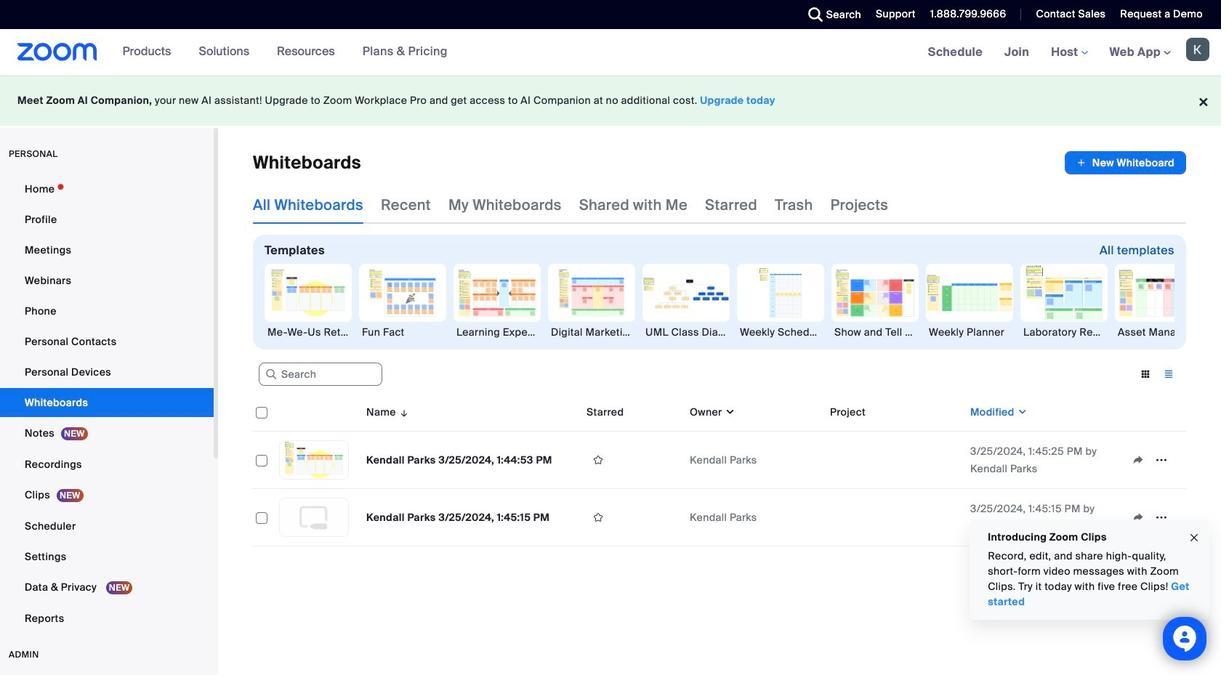 Task type: describe. For each thing, give the bounding box(es) containing it.
click to star the whiteboard kendall parks 3/25/2024, 1:45:15 pm image
[[587, 511, 610, 524]]

Search text field
[[259, 363, 382, 386]]

weekly schedule element
[[737, 325, 824, 339]]

kendall parks 3/25/2024, 1:45:15 pm element
[[366, 511, 550, 524]]

laboratory report element
[[1021, 325, 1108, 339]]

show and tell with a twist element
[[832, 325, 919, 339]]

click to star the whiteboard kendall parks 3/25/2024, 1:44:53 pm image
[[587, 454, 610, 467]]

personal menu menu
[[0, 174, 214, 635]]

kendall parks 3/25/2024, 1:44:53 pm element
[[366, 454, 552, 467]]

more options for kendall parks 3/25/2024, 1:44:53 pm image
[[1150, 454, 1173, 467]]

weekly planner element
[[926, 325, 1013, 339]]

meetings navigation
[[917, 29, 1221, 76]]

cell for share image
[[824, 515, 965, 520]]

grid mode, not selected image
[[1134, 368, 1157, 381]]

thumbnail of kendall parks 3/25/2024, 1:44:53 pm image
[[280, 441, 348, 479]]

zoom logo image
[[17, 43, 97, 61]]



Task type: vqa. For each thing, say whether or not it's contained in the screenshot.
Me-We-Us Retrospective element
yes



Task type: locate. For each thing, give the bounding box(es) containing it.
footer
[[0, 76, 1221, 126]]

share image
[[1127, 511, 1150, 524]]

list mode, selected image
[[1157, 368, 1180, 381]]

application
[[1065, 151, 1186, 174], [253, 393, 1186, 547], [1127, 449, 1180, 471], [1127, 507, 1180, 528]]

cell
[[824, 432, 965, 489], [824, 515, 965, 520]]

close image
[[1188, 530, 1200, 546]]

more options for kendall parks 3/25/2024, 1:45:15 pm image
[[1150, 511, 1173, 524]]

share image
[[1127, 454, 1150, 467]]

learning experience canvas element
[[454, 325, 541, 339]]

asset management element
[[1115, 325, 1202, 339]]

0 vertical spatial cell
[[824, 432, 965, 489]]

2 cell from the top
[[824, 515, 965, 520]]

me-we-us retrospective element
[[265, 325, 352, 339]]

1 cell from the top
[[824, 432, 965, 489]]

banner
[[0, 29, 1221, 76]]

down image
[[722, 405, 736, 419]]

digital marketing canvas element
[[548, 325, 635, 339]]

profile picture image
[[1186, 38, 1210, 61]]

uml class diagram element
[[643, 325, 730, 339]]

tabs of all whiteboard page tab list
[[253, 186, 888, 224]]

fun fact element
[[359, 325, 446, 339]]

thumbnail of kendall parks 3/25/2024, 1:45:15 pm image
[[280, 499, 348, 536]]

1 vertical spatial cell
[[824, 515, 965, 520]]

add image
[[1076, 156, 1087, 170]]

arrow down image
[[396, 403, 409, 421]]

cell for share icon
[[824, 432, 965, 489]]

product information navigation
[[112, 29, 459, 76]]



